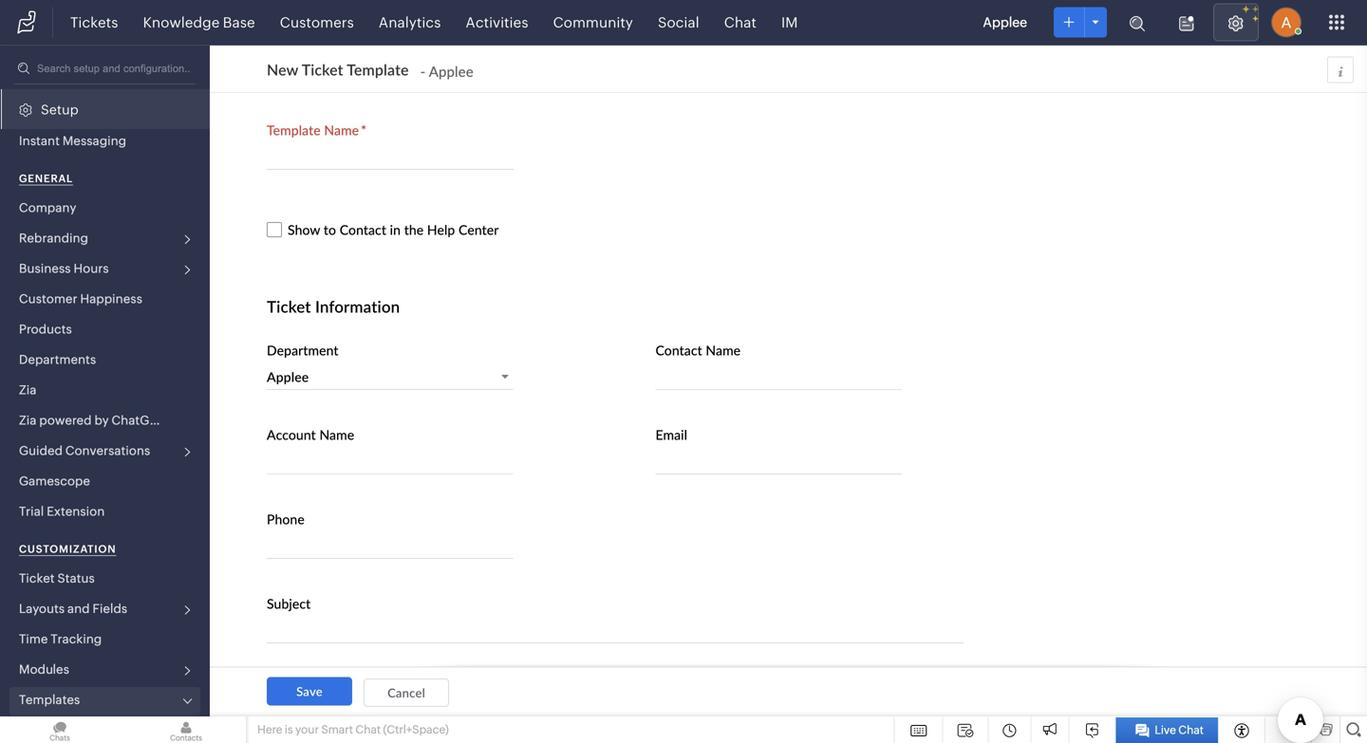 Task type: locate. For each thing, give the bounding box(es) containing it.
customers
[[280, 14, 354, 31]]

tickets link
[[60, 3, 129, 41]]

company
[[19, 201, 76, 215]]

live
[[1155, 724, 1177, 737]]

zia up guided
[[19, 413, 37, 428]]

company logo image
[[15, 11, 38, 34], [15, 11, 38, 34]]

messaging
[[63, 134, 127, 148]]

is
[[285, 724, 293, 737]]

business hours
[[19, 261, 109, 276]]

chat right live
[[1179, 724, 1204, 737]]

applee
[[983, 15, 1028, 30]]

1 horizontal spatial chat
[[725, 14, 757, 31]]

guided conversations
[[19, 444, 150, 458]]

globalsearch image
[[1130, 16, 1146, 31]]

add new ticket image
[[1054, 16, 1085, 28]]

zia down departments
[[19, 383, 37, 397]]

analytics
[[379, 14, 441, 31]]

templates
[[19, 693, 80, 707]]

chat left 'im'
[[725, 14, 757, 31]]

zia
[[19, 383, 37, 397], [19, 413, 37, 428]]

knowledge base link
[[133, 3, 266, 41]]

customer happiness
[[19, 292, 143, 306]]

chat link
[[714, 3, 767, 41]]

social
[[658, 14, 700, 31]]

instant
[[19, 134, 60, 148]]

live chat
[[1155, 724, 1204, 737]]

zia for zia
[[19, 383, 37, 397]]

analytics link
[[368, 3, 452, 41]]

1 vertical spatial zia
[[19, 413, 37, 428]]

chat right "smart" on the left bottom
[[356, 724, 381, 737]]

2 horizontal spatial chat
[[1179, 724, 1204, 737]]

community
[[553, 14, 634, 31]]

(ctrl+space)
[[383, 724, 449, 737]]

products
[[19, 322, 72, 336]]

Search setup and configuration... text field
[[35, 62, 193, 76]]

and
[[67, 602, 90, 616]]

customers link
[[270, 3, 365, 41]]

trial extension
[[19, 505, 105, 519]]

im
[[782, 14, 798, 31]]

layouts
[[19, 602, 65, 616]]

chat
[[725, 14, 757, 31], [356, 724, 381, 737], [1179, 724, 1204, 737]]

knowledge
[[143, 14, 220, 31]]

tickets
[[70, 14, 118, 31]]

happiness
[[80, 292, 143, 306]]

2 zia from the top
[[19, 413, 37, 428]]

powered
[[39, 413, 92, 428]]

customization
[[19, 544, 116, 556]]

by
[[94, 413, 109, 428]]

0 vertical spatial zia
[[19, 383, 37, 397]]

your
[[295, 724, 319, 737]]

1 zia from the top
[[19, 383, 37, 397]]

customer
[[19, 292, 78, 306]]

activities
[[466, 14, 529, 31]]



Task type: vqa. For each thing, say whether or not it's contained in the screenshot.
time tracking
yes



Task type: describe. For each thing, give the bounding box(es) containing it.
activities link
[[455, 3, 539, 41]]

fields
[[93, 602, 128, 616]]

departments
[[19, 353, 96, 367]]

instant messaging
[[19, 134, 127, 148]]

guided
[[19, 444, 63, 458]]

conversations
[[65, 444, 150, 458]]

time tracking
[[19, 632, 102, 647]]

0 horizontal spatial chat
[[356, 724, 381, 737]]

knowledge base
[[143, 14, 255, 31]]

extension
[[47, 505, 105, 519]]

rebranding
[[19, 231, 88, 245]]

business
[[19, 261, 71, 276]]

gamescope
[[19, 474, 90, 488]]

base
[[223, 14, 255, 31]]

contacts image
[[126, 717, 246, 744]]

im link
[[771, 3, 809, 41]]

notification image
[[1180, 16, 1195, 31]]

apple lee image
[[1273, 8, 1301, 37]]

community link
[[543, 3, 644, 41]]

hours
[[74, 261, 109, 276]]

trial
[[19, 505, 44, 519]]

chats image
[[0, 717, 120, 744]]

here
[[257, 724, 283, 737]]

zia for zia powered by chatgpt
[[19, 413, 37, 428]]

tracking
[[51, 632, 102, 647]]

chatgpt
[[112, 413, 164, 428]]

modules
[[19, 663, 69, 677]]

my information (u), apple lee, agent online element
[[1272, 7, 1302, 38]]

quick action dropdown image
[[1093, 19, 1099, 25]]

smart
[[321, 724, 353, 737]]

layouts and fields
[[19, 602, 128, 616]]

ticket
[[19, 572, 55, 586]]

setup image
[[1229, 15, 1244, 32]]

time
[[19, 632, 48, 647]]

zia powered by chatgpt
[[19, 413, 164, 428]]

general
[[19, 173, 73, 185]]

social link
[[648, 3, 710, 41]]

here is your smart chat (ctrl+space)
[[257, 724, 449, 737]]

status
[[57, 572, 95, 586]]

ticket status
[[19, 572, 95, 586]]



